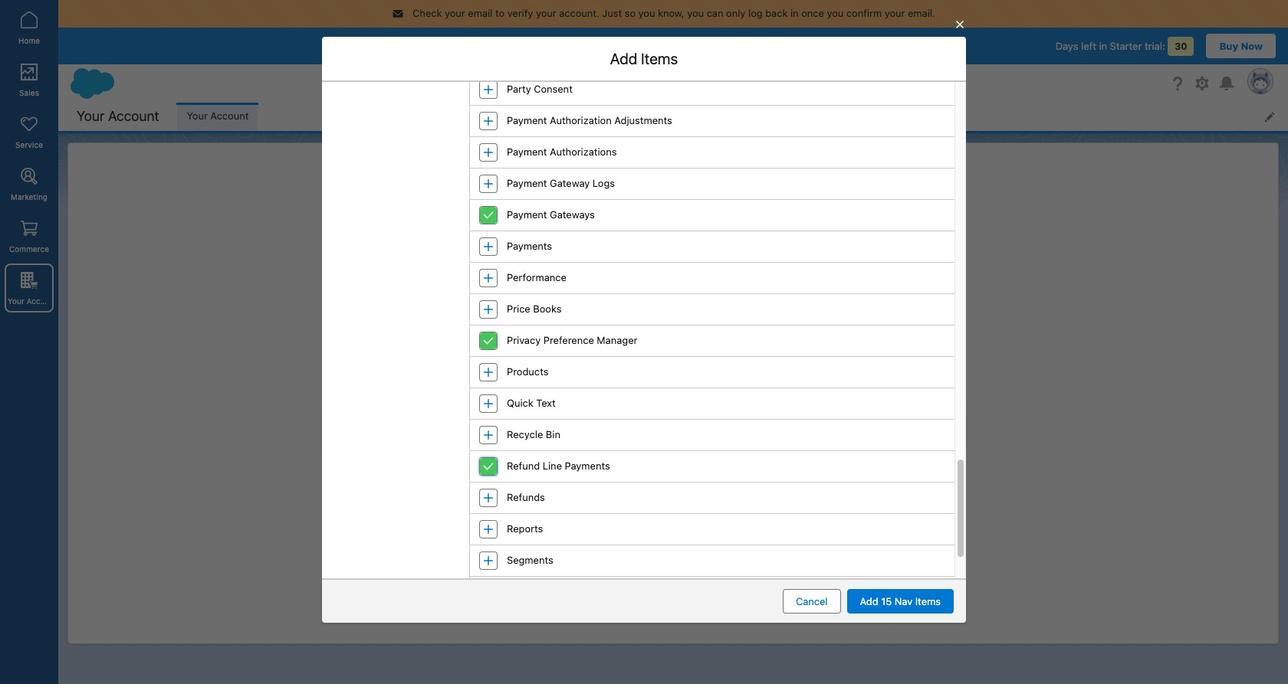 Task type: locate. For each thing, give the bounding box(es) containing it.
1 horizontal spatial buy now button
[[1206, 33, 1276, 58]]

items
[[641, 50, 678, 67], [740, 219, 777, 237], [918, 315, 944, 327], [915, 596, 941, 608]]

manage
[[679, 450, 714, 462]]

1 horizontal spatial buy now
[[1219, 39, 1263, 52]]

your left email. on the right of the page
[[885, 7, 905, 19]]

0 vertical spatial your account link
[[177, 102, 258, 131]]

your account
[[77, 108, 159, 124], [187, 110, 249, 122], [8, 297, 57, 306]]

0 horizontal spatial can
[[661, 450, 677, 462]]

payment authorization adjustments
[[507, 114, 672, 127]]

reorder
[[596, 261, 633, 274]]

or
[[724, 261, 734, 274]]

this
[[553, 261, 570, 274]]

and down subscribe,
[[601, 464, 617, 476]]

buy now button
[[1206, 33, 1276, 58], [640, 496, 707, 520]]

items,
[[636, 261, 664, 274]]

can
[[707, 7, 723, 19], [661, 450, 677, 462]]

1 vertical spatial now
[[673, 502, 694, 514]]

0 vertical spatial now
[[1241, 39, 1263, 52]]

buy down "information"
[[653, 502, 670, 514]]

0 horizontal spatial your account link
[[5, 264, 57, 313]]

0 vertical spatial can
[[707, 7, 723, 19]]

1 vertical spatial buy
[[653, 502, 670, 514]]

more
[[637, 276, 661, 288], [892, 315, 916, 327]]

1 horizontal spatial buy
[[1219, 39, 1238, 52]]

payment left gateways
[[507, 209, 547, 221]]

refund line payments
[[507, 460, 610, 473]]

add items
[[610, 50, 678, 67]]

1 vertical spatial more
[[892, 315, 916, 327]]

home
[[18, 36, 40, 45]]

2 horizontal spatial your account
[[187, 110, 249, 122]]

0 horizontal spatial buy now
[[653, 502, 694, 514]]

payment for payment gateway logs
[[507, 177, 547, 190]]

your
[[445, 7, 465, 19], [536, 7, 556, 19], [885, 7, 905, 19], [477, 261, 498, 274], [716, 450, 735, 462]]

you right when
[[577, 450, 593, 462]]

buy now down "information"
[[653, 502, 694, 514]]

right
[[700, 464, 720, 476]]

search...
[[571, 77, 612, 89]]

0 horizontal spatial and
[[601, 464, 617, 476]]

0 vertical spatial more
[[637, 276, 661, 288]]

payments right the line
[[565, 460, 610, 473]]

logs
[[593, 177, 615, 190]]

0 vertical spatial add
[[610, 50, 637, 67]]

1 horizontal spatial in
[[1099, 39, 1107, 52]]

you right the so
[[638, 7, 655, 19]]

in right back
[[790, 7, 799, 19]]

your left email
[[445, 7, 465, 19]]

add more items
[[871, 315, 944, 327]]

left
[[1081, 39, 1096, 52]]

1 vertical spatial buy now
[[653, 502, 694, 514]]

list box
[[470, 0, 955, 672]]

0 vertical spatial buy now button
[[1206, 33, 1276, 58]]

payments
[[507, 240, 552, 252], [565, 460, 610, 473]]

1 vertical spatial and
[[601, 464, 617, 476]]

1 horizontal spatial can
[[707, 7, 723, 19]]

payment for payment authorizations
[[507, 146, 547, 158]]

now down "information"
[[673, 502, 694, 514]]

and
[[667, 261, 684, 274], [601, 464, 617, 476]]

add inside button
[[860, 596, 878, 608]]

more for learn
[[637, 276, 661, 288]]

commerce link
[[5, 212, 54, 261]]

service link
[[5, 107, 54, 156]]

items inside button
[[918, 315, 944, 327]]

more inside button
[[892, 315, 916, 327]]

edit your account app navigation items
[[511, 219, 777, 237]]

your inside your account list
[[187, 110, 208, 122]]

payments down edit
[[507, 240, 552, 252]]

0 vertical spatial and
[[667, 261, 684, 274]]

and inside when you subscribe, you can manage your plan, licenses and billing information right here.
[[601, 464, 617, 476]]

home link
[[5, 3, 54, 52]]

payment up payment gateway logs
[[507, 146, 547, 158]]

party consent
[[507, 83, 573, 95]]

billing
[[620, 464, 646, 476]]

and right the "items,"
[[667, 261, 684, 274]]

and for rename
[[667, 261, 684, 274]]

add for add items
[[610, 50, 637, 67]]

remove
[[736, 261, 771, 274]]

more for add
[[892, 315, 916, 327]]

subscribed
[[665, 422, 739, 440]]

0 vertical spatial payments
[[507, 240, 552, 252]]

30
[[1175, 40, 1187, 52]]

can left only
[[707, 7, 723, 19]]

payment
[[507, 114, 547, 127], [507, 146, 547, 158], [507, 177, 547, 190], [507, 209, 547, 221]]

licenses
[[762, 450, 797, 462]]

now right 30
[[1241, 39, 1263, 52]]

add for add 15 nav items
[[860, 596, 878, 608]]

authorization
[[550, 114, 612, 127]]

once
[[801, 7, 824, 19]]

now
[[1241, 39, 1263, 52], [673, 502, 694, 514]]

list box containing party consent
[[470, 0, 955, 672]]

payment up 'payment gateways'
[[507, 177, 547, 190]]

1 horizontal spatial more
[[892, 315, 916, 327]]

account
[[108, 108, 159, 124], [210, 110, 249, 122], [574, 219, 630, 237], [27, 297, 57, 306]]

1 vertical spatial in
[[1099, 39, 1107, 52]]

your account link
[[177, 102, 258, 131], [5, 264, 57, 313]]

0 horizontal spatial more
[[637, 276, 661, 288]]

so
[[625, 7, 636, 19]]

1 horizontal spatial and
[[667, 261, 684, 274]]

app.
[[573, 261, 593, 274]]

payment down "party"
[[507, 114, 547, 127]]

can up "information"
[[661, 450, 677, 462]]

sales
[[19, 88, 39, 97]]

buy now for topmost "buy now" button
[[1219, 39, 1263, 52]]

privacy
[[507, 334, 541, 347]]

1 vertical spatial buy now button
[[640, 496, 707, 520]]

0 horizontal spatial now
[[673, 502, 694, 514]]

add
[[610, 50, 637, 67], [871, 315, 889, 327], [860, 596, 878, 608]]

buy now right 30
[[1219, 39, 1263, 52]]

0 vertical spatial buy now
[[1219, 39, 1263, 52]]

you up billing
[[643, 450, 659, 462]]

in
[[790, 7, 799, 19], [1099, 39, 1107, 52]]

buy now button down "information"
[[640, 496, 707, 520]]

2 vertical spatial add
[[860, 596, 878, 608]]

1 horizontal spatial your account
[[77, 108, 159, 124]]

plan,
[[738, 450, 759, 462]]

0 vertical spatial buy
[[1219, 39, 1238, 52]]

buy
[[1219, 39, 1238, 52], [653, 502, 670, 514]]

1 payment from the top
[[507, 114, 547, 127]]

you right know,
[[687, 7, 704, 19]]

buy now
[[1219, 39, 1263, 52], [653, 502, 694, 514]]

in right left
[[1099, 39, 1107, 52]]

1 horizontal spatial payments
[[565, 460, 610, 473]]

1 horizontal spatial your account link
[[177, 102, 258, 131]]

buy now for leftmost "buy now" button
[[653, 502, 694, 514]]

products
[[507, 366, 549, 378]]

buy now button right 30
[[1206, 33, 1276, 58]]

buy right 30
[[1219, 39, 1238, 52]]

3 payment from the top
[[507, 177, 547, 190]]

log
[[748, 7, 763, 19]]

1 vertical spatial can
[[661, 450, 677, 462]]

add inside button
[[871, 315, 889, 327]]

your up here. on the bottom right of the page
[[716, 450, 735, 462]]

0 horizontal spatial buy now button
[[640, 496, 707, 520]]

gateways
[[550, 209, 595, 221]]

4 payment from the top
[[507, 209, 547, 221]]

you
[[638, 7, 655, 19], [687, 7, 704, 19], [827, 7, 844, 19], [577, 450, 593, 462], [643, 450, 659, 462]]

haven't
[[612, 422, 661, 440]]

bin
[[546, 429, 560, 441]]

buy for topmost "buy now" button
[[1219, 39, 1238, 52]]

0 horizontal spatial in
[[790, 7, 799, 19]]

know,
[[658, 7, 684, 19]]

0 horizontal spatial buy
[[653, 502, 670, 514]]

privacy preference manager
[[507, 334, 637, 347]]

2 payment from the top
[[507, 146, 547, 158]]

1 vertical spatial add
[[871, 315, 889, 327]]

trial:
[[1145, 39, 1165, 52]]

gateway
[[550, 177, 590, 190]]



Task type: describe. For each thing, give the bounding box(es) containing it.
days
[[1056, 39, 1078, 52]]

add 15 nav items
[[860, 596, 941, 608]]

buy for leftmost "buy now" button
[[653, 502, 670, 514]]

marketing
[[11, 192, 48, 202]]

you haven't subscribed yet
[[583, 422, 764, 440]]

check your email to verify your account. just so you know, you can only log back in once you confirm your email.
[[413, 7, 935, 19]]

search... button
[[541, 71, 848, 95]]

performance
[[507, 272, 567, 284]]

app
[[634, 219, 661, 237]]

your inside when you subscribe, you can manage your plan, licenses and billing information right here.
[[716, 450, 735, 462]]

consent
[[534, 83, 573, 95]]

text
[[536, 397, 556, 410]]

can inside when you subscribe, you can manage your plan, licenses and billing information right here.
[[661, 450, 677, 462]]

segments
[[507, 555, 553, 567]]

reports
[[507, 523, 543, 535]]

refunds
[[507, 492, 545, 504]]

party
[[507, 83, 531, 95]]

1 vertical spatial payments
[[565, 460, 610, 473]]

marketing link
[[5, 159, 54, 209]]

cancel
[[796, 596, 828, 608]]

recycle
[[507, 429, 543, 441]]

1 horizontal spatial now
[[1241, 39, 1263, 52]]

0 horizontal spatial payments
[[507, 240, 552, 252]]

price
[[507, 303, 530, 315]]

email
[[468, 7, 493, 19]]

you've
[[801, 261, 832, 274]]

commerce
[[9, 245, 49, 254]]

add more items button
[[858, 309, 957, 333]]

yet
[[743, 422, 764, 440]]

quick text
[[507, 397, 556, 410]]

edit
[[511, 219, 537, 237]]

15
[[881, 596, 892, 608]]

and for billing
[[601, 464, 617, 476]]

preference
[[543, 334, 594, 347]]

just
[[602, 7, 622, 19]]

your account inside list
[[187, 110, 249, 122]]

for
[[538, 261, 551, 274]]

email.
[[908, 7, 935, 19]]

added.
[[835, 261, 867, 274]]

subscribe,
[[595, 450, 640, 462]]

add 15 nav items button
[[847, 590, 954, 614]]

learn
[[609, 276, 635, 288]]

payment gateway logs
[[507, 177, 615, 190]]

back
[[765, 7, 788, 19]]

service
[[15, 140, 43, 150]]

your left the nav
[[477, 261, 498, 274]]

here.
[[723, 464, 745, 476]]

nav
[[895, 596, 913, 608]]

personalize
[[421, 261, 475, 274]]

cancel button
[[783, 590, 841, 614]]

check
[[413, 7, 442, 19]]

confirm
[[846, 7, 882, 19]]

you
[[583, 422, 608, 440]]

when
[[549, 450, 574, 462]]

bar
[[520, 261, 535, 274]]

personalize your nav bar for this app. reorder items, and rename or remove items you've added.
[[421, 261, 867, 274]]

payment authorizations
[[507, 146, 617, 158]]

1 vertical spatial your account link
[[5, 264, 57, 313]]

manager
[[597, 334, 637, 347]]

authorizations
[[550, 146, 617, 158]]

items
[[773, 261, 799, 274]]

adjustments
[[614, 114, 672, 127]]

payment for payment authorization adjustments
[[507, 114, 547, 127]]

starter
[[1110, 39, 1142, 52]]

books
[[533, 303, 562, 315]]

check image
[[480, 459, 497, 475]]

refund
[[507, 460, 540, 473]]

0 horizontal spatial your account
[[8, 297, 57, 306]]

navigation
[[665, 219, 737, 237]]

your right "verify"
[[536, 7, 556, 19]]

learn more
[[609, 276, 661, 288]]

your account list
[[177, 102, 1288, 131]]

payment for payment gateways
[[507, 209, 547, 221]]

items inside button
[[915, 596, 941, 608]]

when you subscribe, you can manage your plan, licenses and billing information right here.
[[549, 450, 797, 476]]

line
[[543, 460, 562, 473]]

0 vertical spatial in
[[790, 7, 799, 19]]

days left in starter trial: 30
[[1056, 39, 1187, 52]]

verify
[[507, 7, 533, 19]]

account inside your account list
[[210, 110, 249, 122]]

only
[[726, 7, 746, 19]]

add for add more items
[[871, 315, 889, 327]]

to
[[495, 7, 505, 19]]

nav
[[501, 261, 517, 274]]

you right once
[[827, 7, 844, 19]]

information
[[648, 464, 698, 476]]

account.
[[559, 7, 599, 19]]

quick
[[507, 397, 533, 410]]

sales link
[[5, 55, 54, 104]]

rename
[[687, 261, 721, 274]]



Task type: vqa. For each thing, say whether or not it's contained in the screenshot.
type
no



